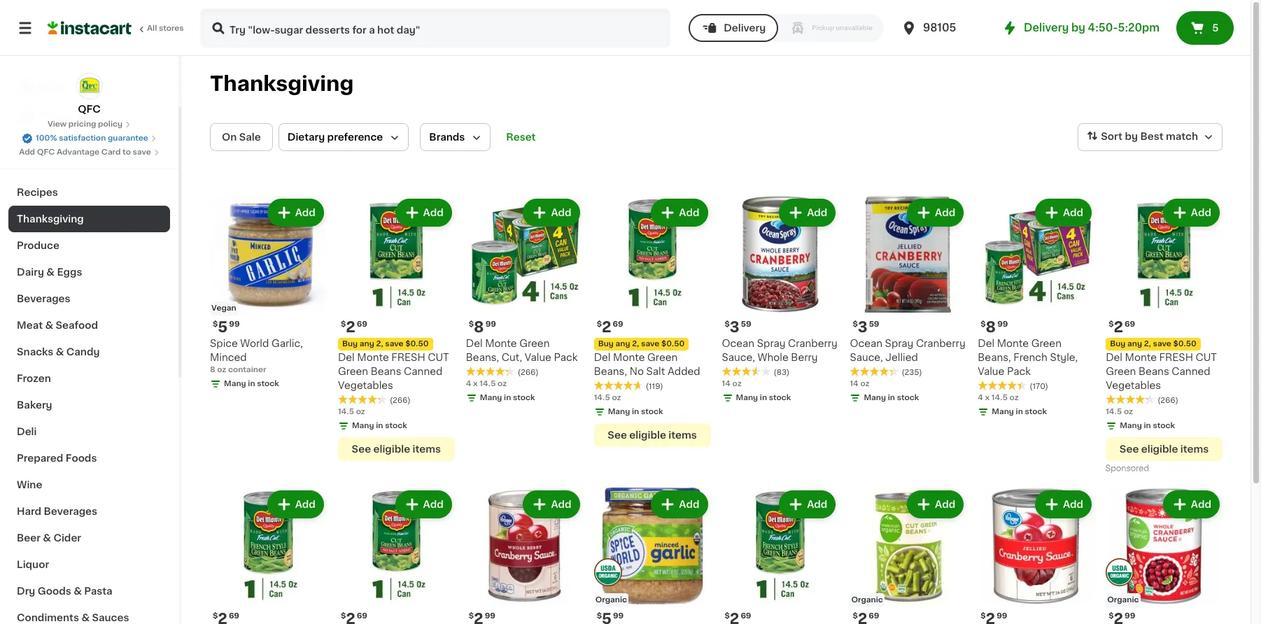Task type: locate. For each thing, give the bounding box(es) containing it.
1 horizontal spatial 3
[[858, 320, 868, 334]]

in
[[248, 380, 255, 388], [504, 394, 511, 402], [760, 394, 767, 402], [888, 394, 895, 402], [632, 408, 639, 416], [1016, 408, 1023, 416], [376, 422, 383, 430], [1144, 422, 1151, 430]]

(83)
[[774, 369, 790, 376]]

2,
[[376, 340, 383, 348], [632, 340, 639, 348], [1144, 340, 1151, 348]]

cranberry
[[788, 339, 838, 348], [916, 339, 966, 348]]

del inside del monte green beans, no salt added
[[594, 353, 611, 362]]

1 horizontal spatial $ 3 59
[[853, 320, 879, 334]]

product group
[[210, 196, 327, 393], [338, 196, 455, 461], [466, 196, 583, 407], [594, 196, 711, 447], [722, 196, 839, 407], [850, 196, 967, 407], [978, 196, 1095, 421], [1106, 196, 1223, 477], [210, 488, 327, 624], [338, 488, 455, 624], [466, 488, 583, 624], [594, 488, 711, 624], [722, 488, 839, 624], [850, 488, 967, 624], [978, 488, 1095, 624], [1106, 488, 1223, 624]]

1 horizontal spatial ocean
[[850, 339, 883, 348]]

1 horizontal spatial by
[[1125, 132, 1138, 142]]

ocean spray cranberry sauce, whole berry
[[722, 339, 838, 362]]

by right sort
[[1125, 132, 1138, 142]]

1 horizontal spatial cut
[[1196, 353, 1217, 362]]

sauce, inside ocean spray cranberry sauce, jellied
[[850, 353, 883, 362]]

view
[[48, 120, 67, 128]]

1 vertical spatial 4
[[978, 394, 983, 402]]

2 $ 3 59 from the left
[[853, 320, 879, 334]]

1 horizontal spatial eligible
[[629, 430, 666, 440]]

0 horizontal spatial ocean
[[722, 339, 755, 348]]

2 for the rightmost see eligible items button
[[1114, 320, 1123, 334]]

organic for item badge image
[[595, 596, 627, 604]]

0 horizontal spatial organic
[[595, 596, 627, 604]]

3 up ocean spray cranberry sauce, jellied
[[858, 320, 868, 334]]

2 horizontal spatial eligible
[[1141, 444, 1178, 454]]

5:20pm
[[1118, 22, 1160, 33]]

sauce, left whole
[[722, 353, 755, 362]]

green for value
[[519, 339, 550, 348]]

spray up whole
[[757, 339, 786, 348]]

cut for the rightmost see eligible items button
[[1196, 353, 1217, 362]]

cranberry inside ocean spray cranberry sauce, whole berry
[[788, 339, 838, 348]]

1 horizontal spatial cranberry
[[916, 339, 966, 348]]

pack right cut,
[[554, 353, 578, 362]]

8 up del monte green beans, cut, value pack
[[474, 320, 484, 334]]

&
[[46, 267, 55, 277], [45, 321, 53, 330], [56, 347, 64, 357], [43, 533, 51, 543], [74, 587, 82, 596], [81, 613, 90, 623]]

frozen
[[17, 374, 51, 384]]

1 horizontal spatial 5
[[1212, 23, 1219, 33]]

beans, left cut,
[[466, 353, 499, 362]]

beverages up cider
[[44, 507, 97, 517]]

0 horizontal spatial 8
[[210, 366, 215, 374]]

2 beans from the left
[[1139, 367, 1169, 376]]

1 cranberry from the left
[[788, 339, 838, 348]]

guarantee
[[108, 134, 148, 142]]

berry
[[791, 353, 818, 362]]

green inside del monte green beans, no salt added
[[647, 353, 678, 362]]

0 horizontal spatial 2,
[[376, 340, 383, 348]]

$ 8 99 up "del monte green beans, french style, value pack"
[[981, 320, 1008, 334]]

organic
[[595, 596, 627, 604], [851, 596, 883, 604], [1107, 596, 1139, 604]]

cut
[[428, 353, 449, 362], [1196, 353, 1217, 362]]

0 vertical spatial pack
[[554, 353, 578, 362]]

1 horizontal spatial delivery
[[1024, 22, 1069, 33]]

1 horizontal spatial 2
[[602, 320, 611, 334]]

& for beer
[[43, 533, 51, 543]]

liquor link
[[8, 552, 170, 578]]

59 for ocean spray cranberry sauce, jellied
[[869, 320, 879, 328]]

3
[[730, 320, 740, 334], [858, 320, 868, 334]]

14 oz down ocean spray cranberry sauce, whole berry
[[722, 380, 742, 388]]

add
[[19, 148, 35, 156], [295, 208, 316, 218], [423, 208, 444, 218], [551, 208, 572, 218], [679, 208, 700, 218], [807, 208, 828, 218], [935, 208, 956, 218], [1063, 208, 1084, 218], [1191, 208, 1212, 218], [295, 500, 316, 509], [423, 500, 444, 509], [551, 500, 572, 509], [679, 500, 700, 509], [807, 500, 828, 509], [935, 500, 956, 509], [1063, 500, 1084, 509], [1191, 500, 1212, 509]]

oz
[[217, 366, 226, 374], [498, 380, 507, 388], [732, 380, 742, 388], [860, 380, 870, 388], [612, 394, 621, 402], [1010, 394, 1019, 402], [356, 408, 365, 416], [1124, 408, 1133, 416]]

spray for whole
[[757, 339, 786, 348]]

produce
[[17, 241, 59, 251]]

reset
[[506, 132, 536, 142]]

1 horizontal spatial $0.50
[[661, 340, 685, 348]]

beer & cider link
[[8, 525, 170, 552]]

1 vertical spatial thanksgiving
[[17, 214, 84, 224]]

1 14 from the left
[[722, 380, 731, 388]]

$ 3 59 up ocean spray cranberry sauce, whole berry
[[725, 320, 751, 334]]

(266)
[[518, 369, 539, 376], [390, 397, 411, 404], [1158, 397, 1179, 404]]

2 spray from the left
[[885, 339, 914, 348]]

ocean
[[722, 339, 755, 348], [850, 339, 883, 348]]

cranberry inside ocean spray cranberry sauce, jellied
[[916, 339, 966, 348]]

59 for ocean spray cranberry sauce, whole berry
[[741, 320, 751, 328]]

bakery
[[17, 400, 52, 410]]

x for del monte green beans, cut, value pack
[[473, 380, 478, 388]]

spray inside ocean spray cranberry sauce, jellied
[[885, 339, 914, 348]]

0 horizontal spatial value
[[525, 353, 551, 362]]

1 3 from the left
[[730, 320, 740, 334]]

1 ocean from the left
[[722, 339, 755, 348]]

4
[[466, 380, 471, 388], [978, 394, 983, 402]]

& left sauces
[[81, 613, 90, 623]]

items
[[669, 430, 697, 440], [413, 444, 441, 454], [1181, 444, 1209, 454]]

item badge image
[[1106, 559, 1134, 587]]

0 vertical spatial qfc
[[78, 104, 101, 114]]

100%
[[36, 134, 57, 142]]

2 horizontal spatial 14.5 oz
[[1106, 408, 1133, 416]]

delivery inside button
[[724, 23, 766, 33]]

sauce, for ocean spray cranberry sauce, jellied
[[850, 353, 883, 362]]

by left 4:50-
[[1072, 22, 1086, 33]]

& for condiments
[[81, 613, 90, 623]]

see eligible items
[[608, 430, 697, 440], [352, 444, 441, 454], [1120, 444, 1209, 454]]

4 for del monte green beans, cut, value pack
[[466, 380, 471, 388]]

4 for del monte green beans, french style, value pack
[[978, 394, 983, 402]]

x down del monte green beans, cut, value pack
[[473, 380, 478, 388]]

candy
[[66, 347, 100, 357]]

ocean inside ocean spray cranberry sauce, whole berry
[[722, 339, 755, 348]]

2 horizontal spatial see
[[1120, 444, 1139, 454]]

canned
[[404, 367, 443, 376], [1172, 367, 1211, 376]]

dietary
[[288, 132, 325, 142]]

$ 3 59 for ocean spray cranberry sauce, whole berry
[[725, 320, 751, 334]]

2 horizontal spatial buy any 2, save $0.50
[[1110, 340, 1197, 348]]

1 cut from the left
[[428, 353, 449, 362]]

59 up ocean spray cranberry sauce, jellied
[[869, 320, 879, 328]]

1 horizontal spatial x
[[985, 394, 990, 402]]

spray inside ocean spray cranberry sauce, whole berry
[[757, 339, 786, 348]]

0 horizontal spatial sauce,
[[722, 353, 755, 362]]

1 horizontal spatial thanksgiving
[[210, 73, 354, 94]]

1 2, from the left
[[376, 340, 383, 348]]

2 horizontal spatial $ 2 69
[[1109, 320, 1135, 334]]

1 horizontal spatial 14
[[850, 380, 859, 388]]

added
[[668, 367, 700, 376]]

0 horizontal spatial $ 3 59
[[725, 320, 751, 334]]

98105
[[923, 22, 956, 33]]

14
[[722, 380, 731, 388], [850, 380, 859, 388]]

$ 3 59 up ocean spray cranberry sauce, jellied
[[853, 320, 879, 334]]

add qfc advantage card to save
[[19, 148, 151, 156]]

beverages
[[17, 294, 70, 304], [44, 507, 97, 517]]

& right beer
[[43, 533, 51, 543]]

delivery by 4:50-5:20pm link
[[1002, 20, 1160, 36]]

3 $ 2 69 from the left
[[1109, 320, 1135, 334]]

beans, for french
[[978, 353, 1011, 362]]

1 horizontal spatial $ 2 69
[[597, 320, 623, 334]]

world
[[240, 339, 269, 348]]

beans, left no
[[594, 367, 627, 376]]

14 for ocean spray cranberry sauce, jellied
[[850, 380, 859, 388]]

1 sauce, from the left
[[722, 353, 755, 362]]

any
[[360, 340, 374, 348], [616, 340, 630, 348], [1128, 340, 1142, 348]]

1 horizontal spatial del monte fresh cut green beans canned vegetables
[[1106, 353, 1217, 390]]

dairy & eggs
[[17, 267, 82, 277]]

pack down french
[[1007, 367, 1031, 376]]

5 inside button
[[1212, 23, 1219, 33]]

1 $ 3 59 from the left
[[725, 320, 751, 334]]

eligible for the rightmost see eligible items button
[[1141, 444, 1178, 454]]

qfc logo image
[[76, 73, 103, 99]]

4 x 14.5 oz down "del monte green beans, french style, value pack"
[[978, 394, 1019, 402]]

1 organic from the left
[[595, 596, 627, 604]]

cider
[[53, 533, 81, 543]]

14.5 oz
[[594, 394, 621, 402], [338, 408, 365, 416], [1106, 408, 1133, 416]]

cranberry for whole
[[788, 339, 838, 348]]

0 horizontal spatial beans
[[371, 367, 401, 376]]

1 $ 2 69 from the left
[[341, 320, 367, 334]]

1 any from the left
[[360, 340, 374, 348]]

0 horizontal spatial $0.50
[[405, 340, 429, 348]]

0 horizontal spatial (266)
[[390, 397, 411, 404]]

1 vertical spatial 4 x 14.5 oz
[[978, 394, 1019, 402]]

3 organic from the left
[[1107, 596, 1139, 604]]

99
[[229, 320, 240, 328], [485, 320, 496, 328], [997, 320, 1008, 328], [485, 612, 495, 620], [613, 612, 624, 620], [997, 612, 1007, 620], [1125, 612, 1135, 620]]

green inside del monte green beans, cut, value pack
[[519, 339, 550, 348]]

qfc up the view pricing policy link
[[78, 104, 101, 114]]

spray up jellied at the right bottom of the page
[[885, 339, 914, 348]]

1 horizontal spatial beans,
[[594, 367, 627, 376]]

1 horizontal spatial buy any 2, save $0.50
[[598, 340, 685, 348]]

2 del monte fresh cut green beans canned vegetables from the left
[[1106, 353, 1217, 390]]

1 vertical spatial qfc
[[37, 148, 55, 156]]

organic for item badge icon
[[1107, 596, 1139, 604]]

ocean spray cranberry sauce, jellied
[[850, 339, 966, 362]]

0 horizontal spatial delivery
[[724, 23, 766, 33]]

2 14 from the left
[[850, 380, 859, 388]]

0 horizontal spatial 3
[[730, 320, 740, 334]]

pasta
[[84, 587, 112, 596]]

match
[[1166, 132, 1198, 142]]

green for style,
[[1031, 339, 1062, 348]]

0 vertical spatial value
[[525, 353, 551, 362]]

1 horizontal spatial fresh
[[1159, 353, 1193, 362]]

0 horizontal spatial by
[[1072, 22, 1086, 33]]

2 $0.50 from the left
[[661, 340, 685, 348]]

1 $0.50 from the left
[[405, 340, 429, 348]]

2 3 from the left
[[858, 320, 868, 334]]

3 for ocean spray cranberry sauce, whole berry
[[730, 320, 740, 334]]

produce link
[[8, 232, 170, 259]]

1 vegetables from the left
[[338, 381, 393, 390]]

8 inside spice world garlic, minced 8 oz container
[[210, 366, 215, 374]]

0 horizontal spatial beans,
[[466, 353, 499, 362]]

3 2, from the left
[[1144, 340, 1151, 348]]

green for salt
[[647, 353, 678, 362]]

$ 3 59
[[725, 320, 751, 334], [853, 320, 879, 334]]

2 sauce, from the left
[[850, 353, 883, 362]]

0 horizontal spatial 14
[[722, 380, 731, 388]]

2 2 from the left
[[602, 320, 611, 334]]

qfc inside add qfc advantage card to save link
[[37, 148, 55, 156]]

& left candy
[[56, 347, 64, 357]]

1 horizontal spatial beans
[[1139, 367, 1169, 376]]

0 horizontal spatial 4
[[466, 380, 471, 388]]

1 vertical spatial pack
[[1007, 367, 1031, 376]]

snacks & candy
[[17, 347, 100, 357]]

8 for del monte green beans, cut, value pack
[[474, 320, 484, 334]]

0 horizontal spatial canned
[[404, 367, 443, 376]]

1 horizontal spatial value
[[978, 367, 1005, 376]]

0 horizontal spatial fresh
[[391, 353, 425, 362]]

2 horizontal spatial organic
[[1107, 596, 1139, 604]]

2 horizontal spatial beans,
[[978, 353, 1011, 362]]

by inside field
[[1125, 132, 1138, 142]]

1 horizontal spatial 4 x 14.5 oz
[[978, 394, 1019, 402]]

1 horizontal spatial 14 oz
[[850, 380, 870, 388]]

thanksgiving
[[210, 73, 354, 94], [17, 214, 84, 224]]

beans, inside del monte green beans, no salt added
[[594, 367, 627, 376]]

pack inside "del monte green beans, french style, value pack"
[[1007, 367, 1031, 376]]

recipes
[[17, 188, 58, 197]]

0 horizontal spatial 2
[[346, 320, 355, 334]]

hard
[[17, 507, 41, 517]]

3 any from the left
[[1128, 340, 1142, 348]]

$ 8 99 for del monte green beans, french style, value pack
[[981, 320, 1008, 334]]

snacks
[[17, 347, 53, 357]]

2 cranberry from the left
[[916, 339, 966, 348]]

2 horizontal spatial see eligible items button
[[1106, 437, 1223, 461]]

3 up ocean spray cranberry sauce, whole berry
[[730, 320, 740, 334]]

0 vertical spatial x
[[473, 380, 478, 388]]

1 horizontal spatial 59
[[869, 320, 879, 328]]

beans, left french
[[978, 353, 1011, 362]]

2 2, from the left
[[632, 340, 639, 348]]

14.5 for the rightmost see eligible items button
[[1106, 408, 1122, 416]]

1 beans from the left
[[371, 367, 401, 376]]

0 horizontal spatial 59
[[741, 320, 751, 328]]

sauce, left jellied at the right bottom of the page
[[850, 353, 883, 362]]

monte inside "del monte green beans, french style, value pack"
[[997, 339, 1029, 348]]

2 horizontal spatial any
[[1128, 340, 1142, 348]]

14 for ocean spray cranberry sauce, whole berry
[[722, 380, 731, 388]]

0 vertical spatial by
[[1072, 22, 1086, 33]]

thanksgiving up produce
[[17, 214, 84, 224]]

by for sort
[[1125, 132, 1138, 142]]

1 horizontal spatial pack
[[1007, 367, 1031, 376]]

1 vertical spatial value
[[978, 367, 1005, 376]]

0 vertical spatial 4
[[466, 380, 471, 388]]

1 59 from the left
[[741, 320, 751, 328]]

2 horizontal spatial 2
[[1114, 320, 1123, 334]]

8 up "del monte green beans, french style, value pack"
[[986, 320, 996, 334]]

$ inside $ 5 99
[[213, 320, 218, 328]]

1 2 from the left
[[346, 320, 355, 334]]

2 cut from the left
[[1196, 353, 1217, 362]]

monte
[[485, 339, 517, 348], [997, 339, 1029, 348], [357, 353, 389, 362], [613, 353, 645, 362], [1125, 353, 1157, 362]]

cranberry up berry
[[788, 339, 838, 348]]

2 any from the left
[[616, 340, 630, 348]]

4 down "del monte green beans, french style, value pack"
[[978, 394, 983, 402]]

0 horizontal spatial del monte fresh cut green beans canned vegetables
[[338, 353, 449, 390]]

brands
[[429, 132, 465, 142]]

1 horizontal spatial sauce,
[[850, 353, 883, 362]]

0 horizontal spatial vegetables
[[338, 381, 393, 390]]

3 2 from the left
[[1114, 320, 1123, 334]]

0 horizontal spatial x
[[473, 380, 478, 388]]

x down "del monte green beans, french style, value pack"
[[985, 394, 990, 402]]

delivery for delivery
[[724, 23, 766, 33]]

del monte fresh cut green beans canned vegetables
[[338, 353, 449, 390], [1106, 353, 1217, 390]]

vegetables for the leftmost see eligible items button
[[338, 381, 393, 390]]

1 14 oz from the left
[[722, 380, 742, 388]]

eligible for see eligible items button to the middle
[[629, 430, 666, 440]]

del for the leftmost see eligible items button
[[338, 353, 355, 362]]

14 oz down ocean spray cranberry sauce, jellied
[[850, 380, 870, 388]]

4 x 14.5 oz for del monte green beans, cut, value pack
[[466, 380, 507, 388]]

beans, inside del monte green beans, cut, value pack
[[466, 353, 499, 362]]

beverages down dairy & eggs
[[17, 294, 70, 304]]

14 down ocean spray cranberry sauce, jellied
[[850, 380, 859, 388]]

2 59 from the left
[[869, 320, 879, 328]]

1 $ 8 99 from the left
[[469, 320, 496, 334]]

prepared foods
[[17, 454, 97, 463]]

beans, for cut,
[[466, 353, 499, 362]]

2 horizontal spatial 8
[[986, 320, 996, 334]]

8 down minced
[[210, 366, 215, 374]]

2 14 oz from the left
[[850, 380, 870, 388]]

& left eggs
[[46, 267, 55, 277]]

1 horizontal spatial vegetables
[[1106, 381, 1161, 390]]

1 horizontal spatial any
[[616, 340, 630, 348]]

4 down del monte green beans, cut, value pack
[[466, 380, 471, 388]]

0 horizontal spatial cut
[[428, 353, 449, 362]]

2 vegetables from the left
[[1106, 381, 1161, 390]]

None search field
[[200, 8, 671, 48]]

99 inside $ 5 99
[[229, 320, 240, 328]]

5
[[1212, 23, 1219, 33], [218, 320, 228, 334]]

& right meat
[[45, 321, 53, 330]]

2 horizontal spatial $0.50
[[1173, 340, 1197, 348]]

0 horizontal spatial buy any 2, save $0.50
[[342, 340, 429, 348]]

all
[[147, 24, 157, 32]]

satisfaction
[[59, 134, 106, 142]]

1 vertical spatial 5
[[218, 320, 228, 334]]

thanksgiving up dietary
[[210, 73, 354, 94]]

1 horizontal spatial 14.5 oz
[[594, 394, 621, 402]]

sauce, inside ocean spray cranberry sauce, whole berry
[[722, 353, 755, 362]]

beer & cider
[[17, 533, 81, 543]]

2 ocean from the left
[[850, 339, 883, 348]]

cut,
[[502, 353, 522, 362]]

14 down ocean spray cranberry sauce, whole berry
[[722, 380, 731, 388]]

14 oz
[[722, 380, 742, 388], [850, 380, 870, 388]]

reset button
[[502, 123, 540, 151]]

del monte green beans, no salt added
[[594, 353, 700, 376]]

59 up ocean spray cranberry sauce, whole berry
[[741, 320, 751, 328]]

4 x 14.5 oz down cut,
[[466, 380, 507, 388]]

ocean inside ocean spray cranberry sauce, jellied
[[850, 339, 883, 348]]

0 horizontal spatial 14 oz
[[722, 380, 742, 388]]

4 x 14.5 oz
[[466, 380, 507, 388], [978, 394, 1019, 402]]

$ 8 99 up del monte green beans, cut, value pack
[[469, 320, 496, 334]]

1 horizontal spatial $ 8 99
[[981, 320, 1008, 334]]

view pricing policy link
[[48, 119, 131, 130]]

4 x 14.5 oz for del monte green beans, french style, value pack
[[978, 394, 1019, 402]]

14.5 for see eligible items button to the middle
[[594, 394, 610, 402]]

cranberry up (235)
[[916, 339, 966, 348]]

0 horizontal spatial cranberry
[[788, 339, 838, 348]]

sort
[[1101, 132, 1123, 142]]

0 horizontal spatial 4 x 14.5 oz
[[466, 380, 507, 388]]

qfc down lists
[[37, 148, 55, 156]]

2 $ 8 99 from the left
[[981, 320, 1008, 334]]

0 horizontal spatial thanksgiving
[[17, 214, 84, 224]]

thanksgiving inside the thanksgiving link
[[17, 214, 84, 224]]

2 horizontal spatial (266)
[[1158, 397, 1179, 404]]

1 horizontal spatial spray
[[885, 339, 914, 348]]

value inside del monte green beans, cut, value pack
[[525, 353, 551, 362]]

1 spray from the left
[[757, 339, 786, 348]]

1 horizontal spatial qfc
[[78, 104, 101, 114]]

green inside "del monte green beans, french style, value pack"
[[1031, 339, 1062, 348]]

0 horizontal spatial eligible
[[373, 444, 410, 454]]

beans, inside "del monte green beans, french style, value pack"
[[978, 353, 1011, 362]]

sale
[[239, 132, 261, 142]]

beans for the leftmost see eligible items button
[[371, 367, 401, 376]]



Task type: vqa. For each thing, say whether or not it's contained in the screenshot.
Card
yes



Task type: describe. For each thing, give the bounding box(es) containing it.
& for snacks
[[56, 347, 64, 357]]

goods
[[38, 587, 71, 596]]

frozen link
[[8, 365, 170, 392]]

buy it again
[[39, 110, 98, 120]]

dietary preference
[[288, 132, 383, 142]]

(235)
[[902, 369, 922, 376]]

any for the leftmost see eligible items button
[[360, 340, 374, 348]]

0 horizontal spatial see eligible items
[[352, 444, 441, 454]]

meat & seafood link
[[8, 312, 170, 339]]

sponsored badge image
[[1106, 465, 1148, 473]]

beans for the rightmost see eligible items button
[[1139, 367, 1169, 376]]

salt
[[646, 367, 665, 376]]

cranberry for jellied
[[916, 339, 966, 348]]

$ 5 99
[[213, 320, 240, 334]]

sort by
[[1101, 132, 1138, 142]]

in inside product group
[[248, 380, 255, 388]]

condiments & sauces
[[17, 613, 129, 623]]

(266) for the leftmost see eligible items button
[[390, 397, 411, 404]]

service type group
[[689, 14, 884, 42]]

2 horizontal spatial items
[[1181, 444, 1209, 454]]

any for see eligible items button to the middle
[[616, 340, 630, 348]]

hard beverages link
[[8, 498, 170, 525]]

monte inside del monte green beans, cut, value pack
[[485, 339, 517, 348]]

all stores link
[[48, 8, 185, 48]]

to
[[123, 148, 131, 156]]

vegetables for the rightmost see eligible items button
[[1106, 381, 1161, 390]]

no
[[630, 367, 644, 376]]

preference
[[327, 132, 383, 142]]

container
[[228, 366, 266, 374]]

100% satisfaction guarantee
[[36, 134, 148, 142]]

2 organic from the left
[[851, 596, 883, 604]]

any for the rightmost see eligible items button
[[1128, 340, 1142, 348]]

lists link
[[8, 129, 170, 157]]

stores
[[159, 24, 184, 32]]

whole
[[758, 353, 789, 362]]

beer
[[17, 533, 41, 543]]

on sale
[[222, 132, 261, 142]]

& left pasta
[[74, 587, 82, 596]]

card
[[101, 148, 121, 156]]

dry
[[17, 587, 35, 596]]

eggs
[[57, 267, 82, 277]]

on
[[222, 132, 237, 142]]

1 canned from the left
[[404, 367, 443, 376]]

dairy
[[17, 267, 44, 277]]

1 horizontal spatial see
[[608, 430, 627, 440]]

$ 3 59 for ocean spray cranberry sauce, jellied
[[853, 320, 879, 334]]

view pricing policy
[[48, 120, 123, 128]]

0 vertical spatial beverages
[[17, 294, 70, 304]]

meat & seafood
[[17, 321, 98, 330]]

1 horizontal spatial (266)
[[518, 369, 539, 376]]

3 for ocean spray cranberry sauce, jellied
[[858, 320, 868, 334]]

all stores
[[147, 24, 184, 32]]

2 for the leftmost see eligible items button
[[346, 320, 355, 334]]

buy it again link
[[8, 101, 170, 129]]

del inside "del monte green beans, french style, value pack"
[[978, 339, 995, 348]]

dairy & eggs link
[[8, 259, 170, 286]]

deli
[[17, 427, 37, 437]]

2 fresh from the left
[[1159, 353, 1193, 362]]

14 oz for ocean spray cranberry sauce, whole berry
[[722, 380, 742, 388]]

1 horizontal spatial items
[[669, 430, 697, 440]]

2 canned from the left
[[1172, 367, 1211, 376]]

& for dairy
[[46, 267, 55, 277]]

snacks & candy link
[[8, 339, 170, 365]]

8 for del monte green beans, french style, value pack
[[986, 320, 996, 334]]

seafood
[[56, 321, 98, 330]]

0 horizontal spatial see eligible items button
[[338, 437, 455, 461]]

0 vertical spatial thanksgiving
[[210, 73, 354, 94]]

pack inside del monte green beans, cut, value pack
[[554, 353, 578, 362]]

3 $0.50 from the left
[[1173, 340, 1197, 348]]

wine
[[17, 480, 42, 490]]

del for see eligible items button to the middle
[[594, 353, 611, 362]]

1 fresh from the left
[[391, 353, 425, 362]]

condiments
[[17, 613, 79, 623]]

(170)
[[1030, 383, 1048, 390]]

again
[[71, 110, 98, 120]]

cut for the leftmost see eligible items button
[[428, 353, 449, 362]]

vegan
[[211, 304, 236, 312]]

0 horizontal spatial see
[[352, 444, 371, 454]]

1 del monte fresh cut green beans canned vegetables from the left
[[338, 353, 449, 390]]

delivery by 4:50-5:20pm
[[1024, 22, 1160, 33]]

item badge image
[[594, 559, 622, 587]]

best match
[[1140, 132, 1198, 142]]

eligible for the leftmost see eligible items button
[[373, 444, 410, 454]]

jellied
[[886, 353, 918, 362]]

instacart logo image
[[48, 20, 132, 36]]

prepared
[[17, 454, 63, 463]]

dry goods & pasta link
[[8, 578, 170, 605]]

5 button
[[1177, 11, 1234, 45]]

Search field
[[202, 10, 669, 46]]

french
[[1014, 353, 1048, 362]]

3 buy any 2, save $0.50 from the left
[[1110, 340, 1197, 348]]

spray for jellied
[[885, 339, 914, 348]]

product group containing 5
[[210, 196, 327, 393]]

(266) for the rightmost see eligible items button
[[1158, 397, 1179, 404]]

pricing
[[68, 120, 96, 128]]

qfc inside qfc link
[[78, 104, 101, 114]]

2 buy any 2, save $0.50 from the left
[[598, 340, 685, 348]]

liquor
[[17, 560, 49, 570]]

0 horizontal spatial 14.5 oz
[[338, 408, 365, 416]]

advantage
[[57, 148, 100, 156]]

sauces
[[92, 613, 129, 623]]

0 horizontal spatial 5
[[218, 320, 228, 334]]

shop link
[[8, 73, 170, 101]]

delivery for delivery by 4:50-5:20pm
[[1024, 22, 1069, 33]]

100% satisfaction guarantee button
[[22, 130, 157, 144]]

del monte green beans, french style, value pack
[[978, 339, 1078, 376]]

$ 8 99 for del monte green beans, cut, value pack
[[469, 320, 496, 334]]

98105 button
[[901, 8, 985, 48]]

dietary preference button
[[278, 123, 409, 151]]

add qfc advantage card to save link
[[19, 147, 159, 158]]

1 horizontal spatial see eligible items button
[[594, 423, 711, 447]]

on sale button
[[210, 123, 273, 151]]

del inside del monte green beans, cut, value pack
[[466, 339, 483, 348]]

14 oz for ocean spray cranberry sauce, jellied
[[850, 380, 870, 388]]

recipes link
[[8, 179, 170, 206]]

policy
[[98, 120, 123, 128]]

4:50-
[[1088, 22, 1118, 33]]

0 horizontal spatial items
[[413, 444, 441, 454]]

beverages link
[[8, 286, 170, 312]]

garlic,
[[271, 339, 303, 348]]

lists
[[39, 138, 63, 148]]

dry goods & pasta
[[17, 587, 112, 596]]

monte inside del monte green beans, no salt added
[[613, 353, 645, 362]]

qfc link
[[76, 73, 103, 116]]

Best match Sort by field
[[1078, 123, 1223, 151]]

ocean for ocean spray cranberry sauce, jellied
[[850, 339, 883, 348]]

1 buy any 2, save $0.50 from the left
[[342, 340, 429, 348]]

sauce, for ocean spray cranberry sauce, whole berry
[[722, 353, 755, 362]]

by for delivery
[[1072, 22, 1086, 33]]

beans, for no
[[594, 367, 627, 376]]

2 $ 2 69 from the left
[[597, 320, 623, 334]]

hard beverages
[[17, 507, 97, 517]]

brands button
[[420, 123, 491, 151]]

oz inside spice world garlic, minced 8 oz container
[[217, 366, 226, 374]]

2 horizontal spatial see eligible items
[[1120, 444, 1209, 454]]

(119)
[[646, 383, 663, 390]]

prepared foods link
[[8, 445, 170, 472]]

1 vertical spatial beverages
[[44, 507, 97, 517]]

14.5 for the leftmost see eligible items button
[[338, 408, 354, 416]]

del for the rightmost see eligible items button
[[1106, 353, 1123, 362]]

del monte green beans, cut, value pack
[[466, 339, 578, 362]]

x for del monte green beans, french style, value pack
[[985, 394, 990, 402]]

ocean for ocean spray cranberry sauce, whole berry
[[722, 339, 755, 348]]

deli link
[[8, 419, 170, 445]]

2 for see eligible items button to the middle
[[602, 320, 611, 334]]

best
[[1140, 132, 1164, 142]]

value inside "del monte green beans, french style, value pack"
[[978, 367, 1005, 376]]

style,
[[1050, 353, 1078, 362]]

1 horizontal spatial see eligible items
[[608, 430, 697, 440]]

bakery link
[[8, 392, 170, 419]]

& for meat
[[45, 321, 53, 330]]

foods
[[66, 454, 97, 463]]



